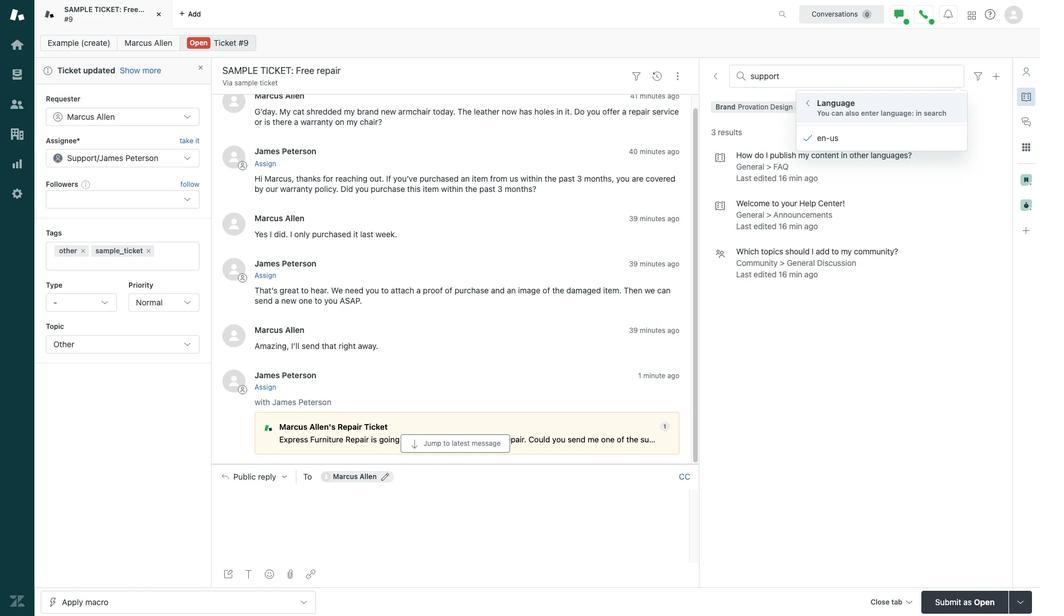 Task type: locate. For each thing, give the bounding box(es) containing it.
to inside marcus allen's repair ticket express furniture repair is going to be handling his armchair repair. could you send me one of the submission forms for a repair? i'm out of physical copies in the office
[[402, 436, 410, 445]]

2 vertical spatial min
[[790, 270, 803, 280]]

1 vertical spatial repair
[[629, 107, 651, 117]]

2 avatar image from the top
[[223, 146, 246, 169]]

last inside ‭which topics should i add to my community?‬ community > general discussion last edited 16 min ago
[[737, 270, 752, 280]]

macro
[[85, 598, 108, 607]]

repair inside g'day. my cat shredded my brand new armchair today. the leather now has holes in it. do you offer a repair service or is there a warranty on my chair?
[[629, 107, 651, 117]]

0 vertical spatial last
[[737, 173, 752, 183]]

2 39 minutes ago from the top
[[630, 260, 680, 268]]

of
[[445, 286, 453, 295], [543, 286, 551, 295], [617, 436, 625, 445], [781, 436, 789, 445]]

0 vertical spatial james peterson link
[[255, 147, 317, 156]]

to left your
[[772, 199, 780, 208]]

you
[[818, 109, 830, 118]]

0 vertical spatial edited
[[754, 173, 777, 183]]

marcus up "amazing,"
[[255, 325, 283, 335]]

2 last from the top
[[737, 222, 752, 231]]

my up on
[[344, 107, 355, 117]]

followers element
[[46, 191, 200, 209]]

armchair right his
[[469, 436, 502, 445]]

ago inside "‭welcome to your help center!‬ ‭general‬ > ‭announcements‬ last edited 16 min ago"
[[805, 222, 818, 231]]

‭how
[[737, 151, 753, 160]]

1 horizontal spatial within
[[521, 174, 543, 183]]

notifications image
[[944, 9, 954, 19]]

filter image up 41 on the right top of page
[[632, 72, 641, 81]]

2 vertical spatial last
[[737, 270, 752, 280]]

can right we
[[658, 286, 671, 295]]

latest
[[452, 439, 470, 448]]

39 minutes ago down covered
[[630, 214, 680, 223]]

organizations image
[[10, 127, 25, 142]]

1 minute ago text field
[[639, 372, 680, 380]]

this
[[407, 184, 421, 194]]

in left it.
[[557, 107, 563, 117]]

1 vertical spatial open
[[975, 598, 995, 607]]

updated
[[83, 65, 115, 75]]

customers image
[[10, 97, 25, 112]]

1 16 from the top
[[779, 173, 788, 183]]

other down the tags
[[59, 247, 77, 255]]

0 vertical spatial assign
[[255, 159, 276, 168]]

1 edited from the top
[[754, 173, 777, 183]]

1 vertical spatial new
[[282, 296, 297, 306]]

public
[[234, 473, 256, 482]]

1 horizontal spatial us
[[830, 133, 839, 143]]

conversationlabel log
[[211, 81, 893, 465]]

me
[[588, 436, 599, 445]]

1 vertical spatial us
[[830, 133, 839, 143]]

1 horizontal spatial 1
[[664, 424, 667, 430]]

language:
[[881, 109, 915, 118]]

marcus allen link down ticket
[[255, 91, 305, 101]]

one right me
[[602, 436, 615, 445]]

send inside that's great to hear. we need you to attach a proof of purchase and an image of the damaged item. then we can send a new one to you asap.
[[255, 296, 273, 306]]

our
[[266, 184, 278, 194]]

in inside ‭how do i publish my content in other languages?‬ ‭general‬ > ‭faq‬ last edited 16 min ago
[[842, 151, 848, 160]]

2 james peterson link from the top
[[255, 259, 317, 268]]

language for language en-us
[[812, 103, 845, 111]]

allen down close icon
[[154, 38, 173, 48]]

0 vertical spatial one
[[299, 296, 313, 306]]

2 vertical spatial >
[[780, 258, 785, 268]]

alert
[[34, 58, 211, 84]]

i inside ‭which topics should i add to my community?‬ community > general discussion last edited 16 min ago
[[812, 247, 814, 257]]

that's great to hear. we need you to attach a proof of purchase and an image of the damaged item. then we can send a new one to you asap.
[[255, 286, 673, 306]]

back image
[[711, 72, 721, 81]]

2 horizontal spatial remove image
[[868, 104, 875, 111]]

1 39 minutes ago from the top
[[630, 214, 680, 223]]

2 minutes from the top
[[640, 148, 666, 156]]

language menu item
[[797, 93, 968, 123]]

the left 'months,'
[[545, 174, 557, 183]]

marcus allen up more
[[125, 38, 173, 48]]

can right you
[[832, 109, 844, 118]]

a right offer
[[623, 107, 627, 117]]

you right do
[[587, 107, 601, 117]]

you right need
[[366, 286, 379, 295]]

1 vertical spatial 39 minutes ago
[[630, 260, 680, 268]]

5 minutes from the top
[[640, 326, 666, 335]]

0 horizontal spatial for
[[323, 174, 334, 183]]

3
[[711, 128, 716, 137], [577, 174, 582, 183], [498, 184, 503, 194]]

tab containing sample ticket: free repair
[[34, 0, 172, 29]]

39 minutes ago text field for that's great to hear. we need you to attach a proof of purchase and an image of the damaged item. then we can send a new one to you asap.
[[630, 260, 680, 268]]

39 minutes ago text field down we
[[630, 326, 680, 335]]

peterson right /
[[126, 153, 159, 163]]

1 avatar image from the top
[[223, 90, 246, 113]]

has
[[520, 107, 533, 117]]

2 39 from the top
[[630, 260, 638, 268]]

2 vertical spatial ticket
[[364, 423, 388, 432]]

1 horizontal spatial purchased
[[420, 174, 459, 183]]

39 minutes ago text field
[[630, 260, 680, 268], [630, 326, 680, 335]]

2 39 minutes ago text field from the top
[[630, 326, 680, 335]]

16 inside ‭how do i publish my content in other languages?‬ ‭general‬ > ‭faq‬ last edited 16 min ago
[[779, 173, 788, 183]]

assign button
[[255, 159, 276, 169], [255, 271, 276, 281], [255, 383, 276, 393]]

1 vertical spatial ticket
[[57, 65, 81, 75]]

and
[[491, 286, 505, 295]]

format text image
[[244, 570, 254, 580]]

> inside ‭how do i publish my content in other languages?‬ ‭general‬ > ‭faq‬ last edited 16 min ago
[[767, 162, 772, 172]]

james up that's
[[255, 259, 280, 268]]

2 horizontal spatial send
[[568, 436, 586, 445]]

send inside marcus allen's repair ticket express furniture repair is going to be handling his armchair repair. could you send me one of the submission forms for a repair? i'm out of physical copies in the office
[[568, 436, 586, 445]]

last inside ‭how do i publish my content in other languages?‬ ‭general‬ > ‭faq‬ last edited 16 min ago
[[737, 173, 752, 183]]

displays possible ticket submission types image
[[1017, 598, 1026, 607]]

new inside that's great to hear. we need you to attach a proof of purchase and an image of the damaged item. then we can send a new one to you asap.
[[282, 296, 297, 306]]

covered
[[646, 174, 676, 183]]

james up with in the left bottom of the page
[[255, 371, 280, 380]]

min inside ‭how do i publish my content in other languages?‬ ‭general‬ > ‭faq‬ last edited 16 min ago
[[790, 173, 803, 183]]

allen up the support / james peterson
[[97, 112, 115, 121]]

assignee* element
[[46, 149, 200, 168]]

1 vertical spatial repair
[[346, 436, 369, 445]]

should
[[786, 247, 810, 257]]

publish
[[771, 151, 797, 160]]

submission
[[641, 436, 682, 445]]

1 vertical spatial last
[[737, 222, 752, 231]]

0 vertical spatial add
[[188, 9, 201, 18]]

3 down from
[[498, 184, 503, 194]]

0 vertical spatial can
[[832, 109, 844, 118]]

hide composer image
[[451, 460, 460, 469]]

can inside that's great to hear. we need you to attach a proof of purchase and an image of the damaged item. then we can send a new one to you asap.
[[658, 286, 671, 295]]

i'll
[[291, 341, 300, 351]]

cc button
[[679, 472, 691, 482]]

armchair left today.
[[399, 107, 431, 117]]

is left 'going'
[[371, 436, 377, 445]]

1 horizontal spatial add
[[816, 247, 830, 257]]

item left from
[[472, 174, 488, 183]]

marcus allen down requester
[[67, 112, 115, 121]]

1 ‭general‬ from the top
[[737, 162, 765, 172]]

0 vertical spatial james peterson assign
[[255, 147, 317, 168]]

2 horizontal spatial 3
[[711, 128, 716, 137]]

example (create) button
[[40, 35, 118, 51]]

‭general‬ inside "‭welcome to your help center!‬ ‭general‬ > ‭announcements‬ last edited 16 min ago"
[[737, 210, 765, 220]]

1 assign button from the top
[[255, 159, 276, 169]]

james inside assignee* 'element'
[[99, 153, 123, 163]]

you right could
[[553, 436, 566, 445]]

remove image for design
[[796, 104, 803, 111]]

there
[[273, 117, 292, 127]]

within up months?
[[521, 174, 543, 183]]

for inside hi marcus, thanks for reaching out. if you've purchased an item from us within the past 3 months, you are covered by our warranty policy. did you purchase this item within the past 3 months?
[[323, 174, 334, 183]]

in
[[557, 107, 563, 117], [916, 109, 923, 118], [842, 151, 848, 160], [849, 436, 856, 445]]

0 horizontal spatial is
[[265, 117, 271, 127]]

1 vertical spatial can
[[658, 286, 671, 295]]

normal
[[136, 298, 163, 308]]

0 vertical spatial warranty
[[301, 117, 333, 127]]

2 min from the top
[[790, 222, 803, 231]]

events image
[[653, 72, 662, 81]]

other down en-us menu item
[[850, 151, 869, 160]]

get started image
[[10, 37, 25, 52]]

1 vertical spatial armchair
[[469, 436, 502, 445]]

marcus allen
[[125, 38, 173, 48], [255, 91, 305, 101], [67, 112, 115, 121], [255, 213, 305, 223], [255, 325, 305, 335], [333, 473, 377, 481]]

1 vertical spatial it
[[354, 229, 358, 239]]

39 up then
[[630, 260, 638, 268]]

ticket down example
[[57, 65, 81, 75]]

languages?‬
[[871, 151, 913, 160]]

purchased right only
[[312, 229, 351, 239]]

1 39 minutes ago text field from the top
[[630, 260, 680, 268]]

1 vertical spatial assign
[[255, 271, 276, 280]]

0 vertical spatial 16
[[779, 173, 788, 183]]

yes
[[255, 229, 268, 239]]

0 vertical spatial is
[[265, 117, 271, 127]]

to inside "‭welcome to your help center!‬ ‭general‬ > ‭announcements‬ last edited 16 min ago"
[[772, 199, 780, 208]]

en- up 'content'
[[818, 133, 830, 143]]

of right proof
[[445, 286, 453, 295]]

2 16 from the top
[[779, 222, 788, 231]]

in inside marcus allen's repair ticket express furniture repair is going to be handling his armchair repair. could you send me one of the submission forms for a repair? i'm out of physical copies in the office
[[849, 436, 856, 445]]

‭welcome
[[737, 199, 770, 208]]

an right and
[[507, 286, 516, 295]]

40 minutes ago text field
[[629, 148, 680, 156]]

tabs tab list
[[34, 0, 767, 29]]

marcus allen link for g'day.
[[255, 91, 305, 101]]

peterson for 39
[[282, 259, 317, 268]]

1 vertical spatial 16
[[779, 222, 788, 231]]

#9 down sample
[[64, 15, 73, 23]]

requester element
[[46, 108, 200, 126]]

james peterson assign up with james peterson
[[255, 371, 317, 392]]

min up your
[[790, 173, 803, 183]]

assignee*
[[46, 136, 80, 145]]

submit
[[936, 598, 962, 607]]

39 down then
[[630, 326, 638, 335]]

topic element
[[46, 335, 200, 354]]

3 last from the top
[[737, 270, 752, 280]]

0 vertical spatial assign button
[[255, 159, 276, 169]]

assign up the hi
[[255, 159, 276, 168]]

edited inside ‭which topics should i add to my community?‬ community > general discussion last edited 16 min ago
[[754, 270, 777, 280]]

0 horizontal spatial an
[[461, 174, 470, 183]]

2 vertical spatial 16
[[779, 270, 788, 280]]

16 inside "‭welcome to your help center!‬ ‭general‬ > ‭announcements‬ last edited 16 min ago"
[[779, 222, 788, 231]]

filter image left create or request article image
[[974, 72, 983, 81]]

item right this
[[423, 184, 439, 194]]

topics
[[762, 247, 784, 257]]

4 minutes from the top
[[640, 260, 666, 268]]

knowledge image
[[1022, 92, 1032, 102]]

i right should
[[812, 247, 814, 257]]

new down great
[[282, 296, 297, 306]]

do
[[575, 107, 585, 117]]

1 assign from the top
[[255, 159, 276, 168]]

1 vertical spatial #9
[[239, 38, 249, 48]]

public reply
[[234, 473, 276, 482]]

> down the topics
[[780, 258, 785, 268]]

1 horizontal spatial can
[[832, 109, 844, 118]]

express
[[279, 436, 308, 445]]

0 vertical spatial 3
[[711, 128, 716, 137]]

16 down "‭announcements‬"
[[779, 222, 788, 231]]

of right me
[[617, 436, 625, 445]]

on
[[335, 117, 345, 127]]

purchase
[[371, 184, 405, 194], [455, 286, 489, 295]]

purchase down if
[[371, 184, 405, 194]]

offer
[[603, 107, 620, 117]]

3 minutes from the top
[[640, 214, 666, 223]]

1 horizontal spatial send
[[302, 341, 320, 351]]

0 vertical spatial open
[[190, 38, 208, 47]]

1 horizontal spatial en-
[[847, 103, 858, 111]]

us inside hi marcus, thanks for reaching out. if you've purchased an item from us within the past 3 months, you are covered by our warranty policy. did you purchase this item within the past 3 months?
[[510, 174, 519, 183]]

marcus inside marcus allen's repair ticket express furniture repair is going to be handling his armchair repair. could you send me one of the submission forms for a repair? i'm out of physical copies in the office
[[279, 423, 308, 432]]

sample
[[235, 79, 258, 87]]

2 vertical spatial assign
[[255, 383, 276, 392]]

en-us menu item
[[797, 128, 968, 149]]

sample_ticket
[[96, 247, 143, 255]]

assign button up the hi
[[255, 159, 276, 169]]

39 minutes ago
[[630, 214, 680, 223], [630, 260, 680, 268], [630, 326, 680, 335]]

it inside conversationlabel "log"
[[354, 229, 358, 239]]

us
[[858, 103, 866, 111], [830, 133, 839, 143], [510, 174, 519, 183]]

ticket inside ticket updated show more
[[57, 65, 81, 75]]

assign button up with in the left bottom of the page
[[255, 383, 276, 393]]

armchair inside g'day. my cat shredded my brand new armchair today. the leather now has holes in it. do you offer a repair service or is there a warranty on my chair?
[[399, 107, 431, 117]]

min for publish
[[790, 173, 803, 183]]

en- inside menu item
[[818, 133, 830, 143]]

‭which topics should i add to my community?‬ community > general discussion last edited 16 min ago
[[737, 247, 899, 280]]

2 ‭general‬ from the top
[[737, 210, 765, 220]]

to left be
[[402, 436, 410, 445]]

0 horizontal spatial send
[[255, 296, 273, 306]]

1 for 1
[[664, 424, 667, 430]]

1 vertical spatial 1
[[664, 424, 667, 430]]

add attachment image
[[286, 570, 295, 580]]

i inside ‭how do i publish my content in other languages?‬ ‭general‬ > ‭faq‬ last edited 16 min ago
[[766, 151, 768, 160]]

the inside that's great to hear. we need you to attach a proof of purchase and an image of the damaged item. then we can send a new one to you asap.
[[553, 286, 565, 295]]

0 vertical spatial for
[[323, 174, 334, 183]]

2 vertical spatial 39
[[630, 326, 638, 335]]

jump
[[424, 439, 442, 448]]

ticket inside secondary "element"
[[214, 38, 237, 48]]

for inside marcus allen's repair ticket express furniture repair is going to be handling his armchair repair. could you send me one of the submission forms for a repair? i'm out of physical copies in the office
[[708, 436, 718, 445]]

Subject field
[[220, 64, 624, 77]]

1 vertical spatial assign button
[[255, 271, 276, 281]]

peterson up thanks
[[282, 147, 317, 156]]

armchair
[[399, 107, 431, 117], [469, 436, 502, 445]]

g'day.
[[255, 107, 277, 117]]

warranty inside g'day. my cat shredded my brand new armchair today. the leather now has holes in it. do you offer a repair service or is there a warranty on my chair?
[[301, 117, 333, 127]]

0 horizontal spatial 1
[[639, 372, 642, 380]]

1 vertical spatial james peterson assign
[[255, 259, 317, 280]]

assign up that's
[[255, 271, 276, 280]]

main element
[[0, 0, 34, 617]]

language for language you can also enter language: in search
[[818, 98, 856, 108]]

language
[[818, 98, 856, 108], [812, 103, 845, 111]]

purchase inside hi marcus, thanks for reaching out. if you've purchased an item from us within the past 3 months, you are covered by our warranty policy. did you purchase this item within the past 3 months?
[[371, 184, 405, 194]]

are
[[632, 174, 644, 183]]

1 for 1 minute ago
[[639, 372, 642, 380]]

1 vertical spatial min
[[790, 222, 803, 231]]

it inside button
[[195, 136, 200, 145]]

0 vertical spatial within
[[521, 174, 543, 183]]

repair right furniture
[[346, 436, 369, 445]]

1 last from the top
[[737, 173, 752, 183]]

1 horizontal spatial filter image
[[974, 72, 983, 81]]

ago up covered
[[668, 148, 680, 156]]

language inside language you can also enter language: in search
[[818, 98, 856, 108]]

39 minutes ago text field
[[630, 214, 680, 223]]

filter image
[[632, 72, 641, 81], [974, 72, 983, 81]]

james peterson assign up great
[[255, 259, 317, 280]]

zendesk products image
[[969, 11, 977, 19]]

add
[[188, 9, 201, 18], [816, 247, 830, 257]]

james for 40
[[255, 147, 280, 156]]

6 avatar image from the top
[[223, 370, 246, 393]]

41 minutes ago text field
[[631, 92, 680, 101]]

ago down the general at the right top of page
[[805, 270, 818, 280]]

it left last
[[354, 229, 358, 239]]

avatar image
[[223, 90, 246, 113], [223, 146, 246, 169], [223, 213, 246, 236], [223, 258, 246, 281], [223, 325, 246, 348], [223, 370, 246, 393]]

1 vertical spatial james peterson link
[[255, 259, 317, 268]]

remove image
[[796, 104, 803, 111], [868, 104, 875, 111], [79, 248, 86, 255]]

enter
[[862, 109, 880, 118]]

2 james peterson assign from the top
[[255, 259, 317, 280]]

1 vertical spatial is
[[371, 436, 377, 445]]

an inside that's great to hear. we need you to attach a proof of purchase and an image of the damaged item. then we can send a new one to you asap.
[[507, 286, 516, 295]]

0 vertical spatial ‭general‬
[[737, 162, 765, 172]]

tab
[[34, 0, 172, 29]]

marcus allen inside secondary "element"
[[125, 38, 173, 48]]

copies
[[823, 436, 847, 445]]

yes i did. i only purchased it last week.
[[255, 229, 397, 239]]

add right close icon
[[188, 9, 201, 18]]

last down ‭welcome
[[737, 222, 752, 231]]

2 vertical spatial edited
[[754, 270, 777, 280]]

remove image right design
[[796, 104, 803, 111]]

1 horizontal spatial repair
[[629, 107, 651, 117]]

1 james peterson link from the top
[[255, 147, 317, 156]]

peterson inside assignee* 'element'
[[126, 153, 159, 163]]

my
[[280, 107, 291, 117]]

send down that's
[[255, 296, 273, 306]]

0 horizontal spatial purchase
[[371, 184, 405, 194]]

0 vertical spatial armchair
[[399, 107, 431, 117]]

jump to latest message button
[[401, 435, 510, 453]]

free
[[123, 5, 138, 14]]

peterson up great
[[282, 259, 317, 268]]

0 horizontal spatial add
[[188, 9, 201, 18]]

is right or
[[265, 117, 271, 127]]

3 left results
[[711, 128, 716, 137]]

0 vertical spatial >
[[767, 162, 772, 172]]

marcus up show more 'button'
[[125, 38, 152, 48]]

you inside g'day. my cat shredded my brand new armchair today. the leather now has holes in it. do you offer a repair service or is there a warranty on my chair?
[[587, 107, 601, 117]]

1 james peterson assign from the top
[[255, 147, 317, 168]]

2 assign button from the top
[[255, 271, 276, 281]]

repair right free
[[140, 5, 160, 14]]

>
[[767, 162, 772, 172], [767, 210, 772, 220], [780, 258, 785, 268]]

min for i
[[790, 270, 803, 280]]

from
[[491, 174, 508, 183]]

past down from
[[480, 184, 496, 194]]

office
[[872, 436, 893, 445]]

3 edited from the top
[[754, 270, 777, 280]]

edited for do
[[754, 173, 777, 183]]

or
[[255, 117, 262, 127]]

1 horizontal spatial one
[[602, 436, 615, 445]]

0 horizontal spatial purchased
[[312, 229, 351, 239]]

do
[[755, 151, 764, 160]]

info on adding followers image
[[82, 180, 91, 189]]

language up you
[[818, 98, 856, 108]]

marcus allen inside requester element
[[67, 112, 115, 121]]

apps image
[[1022, 143, 1032, 152]]

2 horizontal spatial ticket
[[364, 423, 388, 432]]

2 assign from the top
[[255, 271, 276, 280]]

open
[[190, 38, 208, 47], [975, 598, 995, 607]]

#9
[[64, 15, 73, 23], [239, 38, 249, 48]]

0 horizontal spatial armchair
[[399, 107, 431, 117]]

1 39 from the top
[[630, 214, 638, 223]]

that's
[[255, 286, 278, 295]]

repair
[[140, 5, 160, 14], [629, 107, 651, 117]]

purchase left and
[[455, 286, 489, 295]]

out
[[767, 436, 779, 445]]

james
[[255, 147, 280, 156], [99, 153, 123, 163], [255, 259, 280, 268], [255, 371, 280, 380], [272, 398, 297, 408]]

draft mode image
[[224, 570, 233, 580]]

james right support
[[99, 153, 123, 163]]

peterson
[[282, 147, 317, 156], [126, 153, 159, 163], [282, 259, 317, 268], [282, 371, 317, 380], [299, 398, 332, 408]]

0 horizontal spatial one
[[299, 296, 313, 306]]

0 vertical spatial min
[[790, 173, 803, 183]]

2 edited from the top
[[754, 222, 777, 231]]

submit as open
[[936, 598, 995, 607]]

add link (cmd k) image
[[306, 570, 316, 580]]

an inside hi marcus, thanks for reaching out. if you've purchased an item from us within the past 3 months, you are covered by our warranty policy. did you purchase this item within the past 3 months?
[[461, 174, 470, 183]]

min inside ‭which topics should i add to my community?‬ community > general discussion last edited 16 min ago
[[790, 270, 803, 280]]

allen
[[154, 38, 173, 48], [285, 91, 305, 101], [97, 112, 115, 121], [285, 213, 305, 223], [285, 325, 305, 335], [360, 473, 377, 481]]

james peterson link
[[255, 147, 317, 156], [255, 259, 317, 268], [255, 371, 317, 380]]

0 horizontal spatial ticket
[[57, 65, 81, 75]]

edited down community
[[754, 270, 777, 280]]

the
[[545, 174, 557, 183], [466, 184, 478, 194], [553, 286, 565, 295], [627, 436, 639, 445], [858, 436, 870, 445]]

16 for should
[[779, 270, 788, 280]]

the left damaged
[[553, 286, 565, 295]]

16
[[779, 173, 788, 183], [779, 222, 788, 231], [779, 270, 788, 280]]

en- left enter
[[847, 103, 858, 111]]

now
[[502, 107, 517, 117]]

close image
[[153, 9, 165, 20]]

1 minutes from the top
[[640, 92, 666, 101]]

menu
[[796, 90, 968, 151]]

1 vertical spatial 39
[[630, 260, 638, 268]]

james peterson link up marcus,
[[255, 147, 317, 156]]

ago up help
[[805, 173, 818, 183]]

1 horizontal spatial other
[[850, 151, 869, 160]]

0 horizontal spatial new
[[282, 296, 297, 306]]

1 min from the top
[[790, 173, 803, 183]]

> down ‭welcome
[[767, 210, 772, 220]]

last
[[737, 173, 752, 183], [737, 222, 752, 231], [737, 270, 752, 280]]

assign button for hi
[[255, 159, 276, 169]]

send
[[255, 296, 273, 306], [302, 341, 320, 351], [568, 436, 586, 445]]

assign for that's
[[255, 271, 276, 280]]

minutes for amazing, i'll send that right away.
[[640, 326, 666, 335]]

1 vertical spatial add
[[816, 247, 830, 257]]

leather
[[474, 107, 500, 117]]

one down hear.
[[299, 296, 313, 306]]

2 vertical spatial james peterson link
[[255, 371, 317, 380]]

0 vertical spatial purchase
[[371, 184, 405, 194]]

within
[[521, 174, 543, 183], [441, 184, 463, 194]]

1 horizontal spatial past
[[559, 174, 575, 183]]

1 vertical spatial for
[[708, 436, 718, 445]]

1 horizontal spatial remove image
[[796, 104, 803, 111]]

0 vertical spatial repair
[[140, 5, 160, 14]]

39 minutes ago for week.
[[630, 214, 680, 223]]

marcus up yes
[[255, 213, 283, 223]]

2 vertical spatial send
[[568, 436, 586, 445]]

39 minutes ago down we
[[630, 326, 680, 335]]

priority
[[129, 281, 153, 290]]

3 16 from the top
[[779, 270, 788, 280]]

tags
[[46, 229, 62, 238]]

1 horizontal spatial for
[[708, 436, 718, 445]]

i right do
[[766, 151, 768, 160]]

16 inside ‭which topics should i add to my community?‬ community > general discussion last edited 16 min ago
[[779, 270, 788, 280]]

send right the i'll in the bottom left of the page
[[302, 341, 320, 351]]

to up discussion
[[832, 247, 839, 257]]

an
[[461, 174, 470, 183], [507, 286, 516, 295]]

thanks
[[296, 174, 321, 183]]

1 horizontal spatial purchase
[[455, 286, 489, 295]]

assign for hi
[[255, 159, 276, 168]]

assign
[[255, 159, 276, 168], [255, 271, 276, 280], [255, 383, 276, 392]]

0 vertical spatial 39 minutes ago text field
[[630, 260, 680, 268]]

0 vertical spatial purchased
[[420, 174, 459, 183]]

3 min from the top
[[790, 270, 803, 280]]

allen up cat
[[285, 91, 305, 101]]

0 horizontal spatial #9
[[64, 15, 73, 23]]

james peterson assign up marcus,
[[255, 147, 317, 168]]

1 vertical spatial an
[[507, 286, 516, 295]]

edited down '‭faq‬'
[[754, 173, 777, 183]]

can
[[832, 109, 844, 118], [658, 286, 671, 295]]

requester
[[46, 95, 81, 103]]

edited inside ‭how do i publish my content in other languages?‬ ‭general‬ > ‭faq‬ last edited 16 min ago
[[754, 173, 777, 183]]

> inside "‭welcome to your help center!‬ ‭general‬ > ‭announcements‬ last edited 16 min ago"
[[767, 210, 772, 220]]

5 avatar image from the top
[[223, 325, 246, 348]]

None field
[[751, 71, 958, 81]]

1 vertical spatial en-
[[818, 133, 830, 143]]



Task type: describe. For each thing, give the bounding box(es) containing it.
minutes for yes i did. i only purchased it last week.
[[640, 214, 666, 223]]

one inside marcus allen's repair ticket express furniture repair is going to be handling his armchair repair. could you send me one of the submission forms for a repair? i'm out of physical copies in the office
[[602, 436, 615, 445]]

marcus inside requester element
[[67, 112, 94, 121]]

be
[[412, 436, 421, 445]]

0 horizontal spatial item
[[423, 184, 439, 194]]

brand provation design
[[716, 103, 793, 111]]

you've
[[394, 174, 418, 183]]

service
[[653, 107, 679, 117]]

zendesk support image
[[10, 7, 25, 22]]

of right out
[[781, 436, 789, 445]]

3 james peterson assign from the top
[[255, 371, 317, 392]]

‭which
[[737, 247, 760, 257]]

support / james peterson
[[67, 153, 159, 163]]

ticket for ticket #9
[[214, 38, 237, 48]]

add inside ‭which topics should i add to my community?‬ community > general discussion last edited 16 min ago
[[816, 247, 830, 257]]

#9 inside secondary "element"
[[239, 38, 249, 48]]

ago inside ‭how do i publish my content in other languages?‬ ‭general‬ > ‭faq‬ last edited 16 min ago
[[805, 173, 818, 183]]

i'm
[[754, 436, 765, 445]]

damaged
[[567, 286, 601, 295]]

3 james peterson link from the top
[[255, 371, 317, 380]]

admin image
[[10, 186, 25, 201]]

‭welcome to your help center!‬ ‭general‬ > ‭announcements‬ last edited 16 min ago
[[737, 199, 846, 231]]

new inside g'day. my cat shredded my brand new armchair today. the leather now has holes in it. do you offer a repair service or is there a warranty on my chair?
[[381, 107, 396, 117]]

search
[[924, 109, 947, 118]]

to left attach
[[382, 286, 389, 295]]

‭general‬ inside ‭how do i publish my content in other languages?‬ ‭general‬ > ‭faq‬ last edited 16 min ago
[[737, 162, 765, 172]]

39 minutes ago text field for amazing, i'll send that right away.
[[630, 326, 680, 335]]

allen up only
[[285, 213, 305, 223]]

1 vertical spatial past
[[480, 184, 496, 194]]

ticket updated show more
[[57, 65, 161, 75]]

close tab
[[871, 598, 903, 607]]

amazing,
[[255, 341, 289, 351]]

other inside ‭how do i publish my content in other languages?‬ ‭general‬ > ‭faq‬ last edited 16 min ago
[[850, 151, 869, 160]]

out.
[[370, 174, 384, 183]]

my inside ‭how do i publish my content in other languages?‬ ‭general‬ > ‭faq‬ last edited 16 min ago
[[799, 151, 810, 160]]

min inside "‭welcome to your help center!‬ ‭general‬ > ‭announcements‬ last edited 16 min ago"
[[790, 222, 803, 231]]

cat
[[293, 107, 305, 117]]

image
[[518, 286, 541, 295]]

i right did. on the top of the page
[[290, 229, 292, 239]]

armchair inside marcus allen's repair ticket express furniture repair is going to be handling his armchair repair. could you send me one of the submission forms for a repair? i'm out of physical copies in the office
[[469, 436, 502, 445]]

remove image
[[145, 248, 152, 255]]

the
[[458, 107, 472, 117]]

3 39 from the top
[[630, 326, 638, 335]]

peterson up allen's
[[299, 398, 332, 408]]

allen inside secondary "element"
[[154, 38, 173, 48]]

away.
[[358, 341, 379, 351]]

language en-us
[[812, 103, 866, 111]]

great
[[280, 286, 299, 295]]

sample
[[64, 5, 93, 14]]

1 horizontal spatial open
[[975, 598, 995, 607]]

0 horizontal spatial 3
[[498, 184, 503, 194]]

james for 1
[[255, 371, 280, 380]]

week.
[[376, 229, 397, 239]]

a down that's
[[275, 296, 279, 306]]

ago down covered
[[668, 214, 680, 223]]

marcus right the marcus.allen@example.com image
[[333, 473, 358, 481]]

to inside ‭which topics should i add to my community?‬ community > general discussion last edited 16 min ago
[[832, 247, 839, 257]]

follow button
[[181, 180, 200, 190]]

16 for i
[[779, 173, 788, 183]]

marcus,
[[265, 174, 294, 183]]

add button
[[172, 0, 208, 28]]

ticket actions image
[[674, 72, 683, 81]]

that
[[322, 341, 337, 351]]

ticket inside marcus allen's repair ticket express furniture repair is going to be handling his armchair repair. could you send me one of the submission forms for a repair? i'm out of physical copies in the office
[[364, 423, 388, 432]]

marcus allen link for amazing,
[[255, 325, 305, 335]]

marcus allen link inside secondary "element"
[[117, 35, 180, 51]]

james for 39
[[255, 259, 280, 268]]

we
[[331, 286, 343, 295]]

you left are
[[617, 174, 630, 183]]

example
[[48, 38, 79, 48]]

marcus allen link for yes
[[255, 213, 305, 223]]

edited for topics
[[754, 270, 777, 280]]

0 vertical spatial en-
[[847, 103, 858, 111]]

ticket #9
[[214, 38, 249, 48]]

purchase inside that's great to hear. we need you to attach a proof of purchase and an image of the damaged item. then we can send a new one to you asap.
[[455, 286, 489, 295]]

to inside button
[[444, 439, 450, 448]]

did
[[341, 184, 353, 194]]

to down hear.
[[315, 296, 322, 306]]

39 for week.
[[630, 214, 638, 223]]

ago up 1 minute ago text field
[[668, 326, 680, 335]]

my inside ‭which topics should i add to my community?‬ community > general discussion last edited 16 min ago
[[842, 247, 852, 257]]

james peterson assign for marcus,
[[255, 147, 317, 168]]

40 minutes ago
[[629, 148, 680, 156]]

us inside en-us menu item
[[830, 133, 839, 143]]

help
[[800, 199, 817, 208]]

peterson for 1
[[282, 371, 317, 380]]

open inside secondary "element"
[[190, 38, 208, 47]]

insert emojis image
[[265, 570, 274, 580]]

marcus.allen@example.com image
[[322, 473, 331, 482]]

clear filters link
[[880, 102, 927, 113]]

results
[[718, 128, 743, 137]]

minutes for hi marcus, thanks for reaching out. if you've purchased an item from us within the past 3 months, you are covered by our warranty policy. did you purchase this item within the past 3 months?
[[640, 148, 666, 156]]

reporting image
[[10, 157, 25, 172]]

button displays agent's chat status as online. image
[[895, 9, 904, 19]]

reaching
[[336, 174, 368, 183]]

marcus allen down ticket
[[255, 91, 305, 101]]

remove image for us
[[868, 104, 875, 111]]

edited inside "‭welcome to your help center!‬ ‭general‬ > ‭announcements‬ last edited 16 min ago"
[[754, 222, 777, 231]]

purchased inside hi marcus, thanks for reaching out. if you've purchased an item from us within the past 3 months, you are covered by our warranty policy. did you purchase this item within the past 3 months?
[[420, 174, 459, 183]]

> inside ‭which topics should i add to my community?‬ community > general discussion last edited 16 min ago
[[780, 258, 785, 268]]

forms
[[684, 436, 706, 445]]

0 horizontal spatial filter image
[[632, 72, 641, 81]]

months,
[[584, 174, 615, 183]]

a down cat
[[294, 117, 299, 127]]

marcus allen up did. on the top of the page
[[255, 213, 305, 223]]

warranty inside hi marcus, thanks for reaching out. if you've purchased an item from us within the past 3 months, you are covered by our warranty policy. did you purchase this item within the past 3 months?
[[280, 184, 313, 194]]

views image
[[10, 67, 25, 82]]

0 horizontal spatial remove image
[[79, 248, 86, 255]]

allen's
[[310, 423, 336, 432]]

close ticket collision notification image
[[197, 64, 204, 71]]

allen inside requester element
[[97, 112, 115, 121]]

marcus inside secondary "element"
[[125, 38, 152, 48]]

assign button for that's
[[255, 271, 276, 281]]

last for ‭which topics should i add to my community?‬ community > general discussion last edited 16 min ago
[[737, 270, 752, 280]]

as
[[964, 598, 973, 607]]

the left the office
[[858, 436, 870, 445]]

in inside language you can also enter language: in search
[[916, 109, 923, 118]]

a inside marcus allen's repair ticket express furniture repair is going to be handling his armchair repair. could you send me one of the submission forms for a repair? i'm out of physical copies in the office
[[720, 436, 724, 445]]

/
[[97, 153, 99, 163]]

the left "submission"
[[627, 436, 639, 445]]

edit user image
[[382, 473, 390, 481]]

1 horizontal spatial item
[[472, 174, 488, 183]]

menu containing language
[[796, 90, 968, 151]]

proof
[[423, 286, 443, 295]]

only
[[295, 229, 310, 239]]

3 39 minutes ago from the top
[[630, 326, 680, 335]]

content
[[812, 151, 840, 160]]

last for ‭how do i publish my content in other languages?‬ ‭general‬ > ‭faq‬ last edited 16 min ago
[[737, 173, 752, 183]]

handling
[[423, 436, 455, 445]]

to
[[303, 472, 312, 482]]

we
[[645, 286, 656, 295]]

is inside marcus allen's repair ticket express furniture repair is going to be handling his armchair repair. could you send me one of the submission forms for a repair? i'm out of physical copies in the office
[[371, 436, 377, 445]]

the left months?
[[466, 184, 478, 194]]

ago up service at top
[[668, 92, 680, 101]]

you inside marcus allen's repair ticket express furniture repair is going to be handling his armchair repair. could you send me one of the submission forms for a repair? i'm out of physical copies in the office
[[553, 436, 566, 445]]

community
[[737, 258, 778, 268]]

ticket for ticket updated show more
[[57, 65, 81, 75]]

my right on
[[347, 117, 358, 127]]

take it button
[[180, 135, 200, 147]]

right
[[339, 341, 356, 351]]

one inside that's great to hear. we need you to attach a proof of purchase and an image of the damaged item. then we can send a new one to you asap.
[[299, 296, 313, 306]]

zendesk image
[[10, 594, 25, 609]]

can inside language you can also enter language: in search
[[832, 109, 844, 118]]

1 vertical spatial within
[[441, 184, 463, 194]]

a left proof
[[417, 286, 421, 295]]

other
[[53, 339, 74, 349]]

ago inside ‭which topics should i add to my community?‬ community > general discussion last edited 16 min ago
[[805, 270, 818, 280]]

customer context image
[[1022, 67, 1032, 76]]

marcus allen right the marcus.allen@example.com image
[[333, 473, 377, 481]]

minutes for that's great to hear. we need you to attach a proof of purchase and an image of the damaged item. then we can send a new one to you asap.
[[640, 260, 666, 268]]

1 horizontal spatial 3
[[577, 174, 582, 183]]

repair inside sample ticket: free repair #9
[[140, 5, 160, 14]]

bookmarks image
[[1021, 174, 1033, 186]]

ago right minute
[[668, 372, 680, 380]]

james peterson link for marcus,
[[255, 147, 317, 156]]

then
[[624, 286, 643, 295]]

via sample ticket
[[223, 79, 278, 87]]

4 avatar image from the top
[[223, 258, 246, 281]]

1 vertical spatial send
[[302, 341, 320, 351]]

language you can also enter language: in search
[[818, 98, 947, 118]]

clear filters
[[882, 102, 925, 111]]

add inside dropdown button
[[188, 9, 201, 18]]

amazing, i'll send that right away.
[[255, 341, 379, 351]]

you down reaching
[[355, 184, 369, 194]]

last inside "‭welcome to your help center!‬ ‭general‬ > ‭announcements‬ last edited 16 min ago"
[[737, 222, 752, 231]]

to left hear.
[[301, 286, 309, 295]]

james peterson link for great
[[255, 259, 317, 268]]

with
[[255, 398, 270, 408]]

allen left the edit user image
[[360, 473, 377, 481]]

40
[[629, 148, 638, 156]]

secondary element
[[34, 32, 1041, 55]]

message
[[472, 439, 501, 448]]

holes
[[535, 107, 555, 117]]

of right image
[[543, 286, 551, 295]]

alert containing ticket updated
[[34, 58, 211, 84]]

3 assign button from the top
[[255, 383, 276, 393]]

close tab button
[[866, 591, 917, 616]]

provation
[[738, 103, 769, 111]]

take
[[180, 136, 194, 145]]

peterson for 40
[[282, 147, 317, 156]]

ago down 39 minutes ago text box
[[668, 260, 680, 268]]

in inside g'day. my cat shredded my brand new armchair today. the leather now has holes in it. do you offer a repair service or is there a warranty on my chair?
[[557, 107, 563, 117]]

39 for attach
[[630, 260, 638, 268]]

#9 inside sample ticket: free repair #9
[[64, 15, 73, 23]]

1 vertical spatial other
[[59, 247, 77, 255]]

2 horizontal spatial us
[[858, 103, 866, 111]]

furniture
[[310, 436, 344, 445]]

39 minutes ago for attach
[[630, 260, 680, 268]]

james right with in the left bottom of the page
[[272, 398, 297, 408]]

3 avatar image from the top
[[223, 213, 246, 236]]

- button
[[46, 294, 117, 312]]

0 vertical spatial repair
[[338, 423, 362, 432]]

clear
[[882, 102, 901, 111]]

apply macro
[[62, 598, 108, 607]]

support
[[67, 153, 97, 163]]

by
[[255, 184, 264, 194]]

design
[[771, 103, 793, 111]]

i right yes
[[270, 229, 272, 239]]

41
[[631, 92, 638, 101]]

en-us
[[818, 133, 839, 143]]

3 assign from the top
[[255, 383, 276, 392]]

normal button
[[129, 294, 200, 312]]

create or request article image
[[993, 72, 1002, 81]]

follow
[[181, 180, 200, 189]]

is inside g'day. my cat shredded my brand new armchair today. the leather now has holes in it. do you offer a repair service or is there a warranty on my chair?
[[265, 117, 271, 127]]

get help image
[[986, 9, 996, 20]]

jump to latest message
[[424, 439, 501, 448]]

you down we
[[324, 296, 338, 306]]

public reply button
[[212, 465, 296, 489]]

marcus allen up "amazing,"
[[255, 325, 305, 335]]

minute
[[644, 372, 666, 380]]

allen up the i'll in the bottom left of the page
[[285, 325, 305, 335]]

marcus down ticket
[[255, 91, 283, 101]]

james peterson assign for great
[[255, 259, 317, 280]]

time tracking image
[[1021, 200, 1033, 211]]



Task type: vqa. For each thing, say whether or not it's contained in the screenshot.


